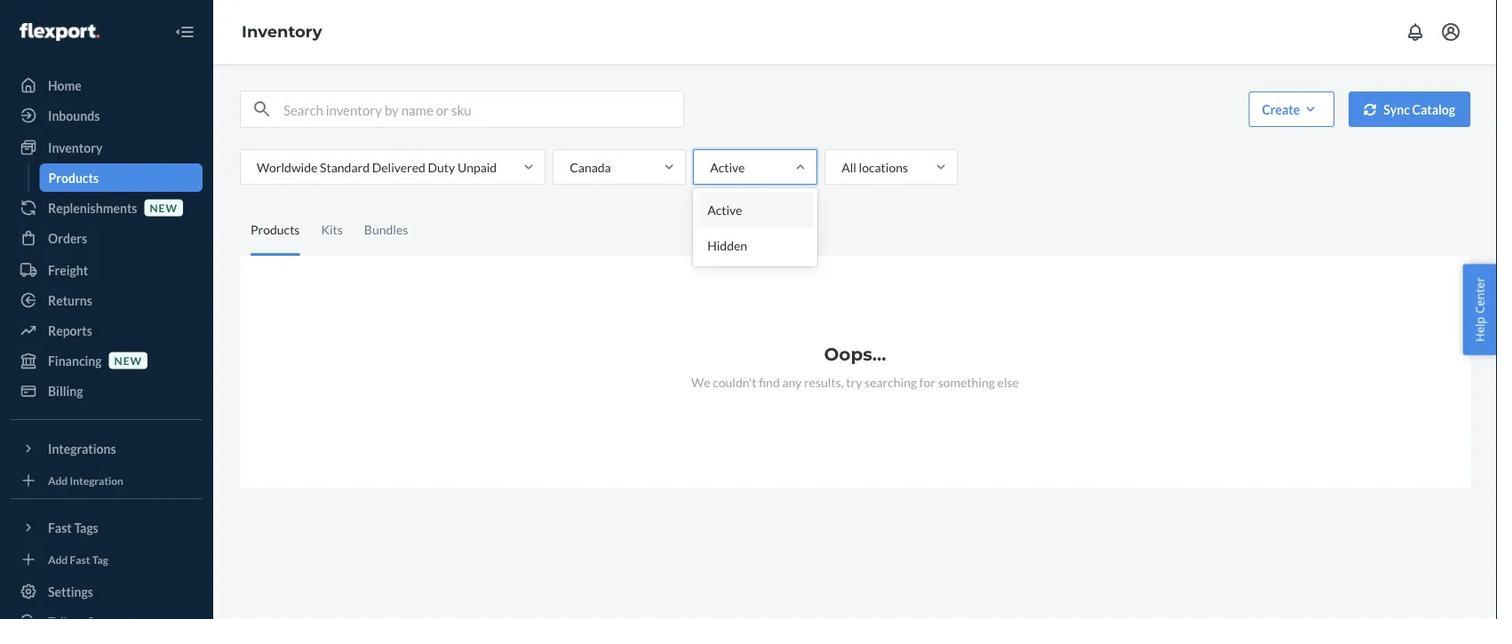 Task type: vqa. For each thing, say whether or not it's contained in the screenshot.
The Units
no



Task type: describe. For each thing, give the bounding box(es) containing it.
create
[[1263, 102, 1301, 117]]

tags
[[74, 520, 98, 536]]

worldwide standard delivered duty unpaid
[[257, 160, 497, 175]]

Search inventory by name or sku text field
[[284, 92, 684, 127]]

new for replenishments
[[150, 201, 178, 214]]

integrations
[[48, 441, 116, 456]]

replenishments
[[48, 200, 137, 216]]

canada
[[570, 160, 611, 175]]

worldwide
[[257, 160, 318, 175]]

tag
[[92, 553, 108, 566]]

fast inside 'link'
[[70, 553, 90, 566]]

we
[[692, 375, 711, 390]]

all
[[842, 160, 857, 175]]

center
[[1472, 277, 1488, 314]]

fast inside "dropdown button"
[[48, 520, 72, 536]]

couldn't
[[713, 375, 757, 390]]

returns link
[[11, 286, 203, 315]]

add integration link
[[11, 470, 203, 492]]

sync alt image
[[1365, 103, 1377, 116]]

oops...
[[824, 344, 887, 365]]

results,
[[804, 375, 844, 390]]

1 vertical spatial active
[[708, 202, 743, 217]]

create button
[[1249, 92, 1335, 127]]

0 horizontal spatial products
[[48, 170, 99, 185]]

billing
[[48, 384, 83, 399]]

bundles
[[364, 222, 408, 237]]

close navigation image
[[174, 21, 196, 43]]

add integration
[[48, 474, 123, 487]]

duty
[[428, 160, 455, 175]]

open account menu image
[[1441, 21, 1462, 43]]

hidden
[[708, 238, 748, 253]]

try
[[847, 375, 863, 390]]

help center button
[[1464, 264, 1498, 355]]

sync catalog
[[1384, 102, 1456, 117]]

catalog
[[1413, 102, 1456, 117]]

freight link
[[11, 256, 203, 284]]

new for financing
[[114, 354, 142, 367]]

delivered
[[372, 160, 426, 175]]

inbounds link
[[11, 101, 203, 130]]

add fast tag link
[[11, 549, 203, 571]]

returns
[[48, 293, 92, 308]]

1 horizontal spatial inventory link
[[242, 22, 322, 41]]

searching
[[865, 375, 917, 390]]

unpaid
[[458, 160, 497, 175]]

add for add fast tag
[[48, 553, 68, 566]]

home link
[[11, 71, 203, 100]]

add for add integration
[[48, 474, 68, 487]]



Task type: locate. For each thing, give the bounding box(es) containing it.
open notifications image
[[1405, 21, 1427, 43]]

we couldn't find any results, try searching for something else
[[692, 375, 1019, 390]]

1 add from the top
[[48, 474, 68, 487]]

add fast tag
[[48, 553, 108, 566]]

fast left tags
[[48, 520, 72, 536]]

1 vertical spatial products
[[251, 222, 300, 237]]

1 horizontal spatial products
[[251, 222, 300, 237]]

add left "integration"
[[48, 474, 68, 487]]

1 horizontal spatial inventory
[[242, 22, 322, 41]]

inventory
[[242, 22, 322, 41], [48, 140, 103, 155]]

1 vertical spatial inventory link
[[11, 133, 203, 162]]

reports link
[[11, 316, 203, 345]]

new down products link at the left top
[[150, 201, 178, 214]]

active
[[710, 160, 745, 175], [708, 202, 743, 217]]

add up settings
[[48, 553, 68, 566]]

1 vertical spatial fast
[[70, 553, 90, 566]]

integration
[[70, 474, 123, 487]]

0 horizontal spatial inventory link
[[11, 133, 203, 162]]

fast tags
[[48, 520, 98, 536]]

standard
[[320, 160, 370, 175]]

kits
[[321, 222, 343, 237]]

products up replenishments
[[48, 170, 99, 185]]

fast tags button
[[11, 514, 203, 542]]

find
[[759, 375, 780, 390]]

1 horizontal spatial new
[[150, 201, 178, 214]]

add inside 'link'
[[48, 553, 68, 566]]

inbounds
[[48, 108, 100, 123]]

settings
[[48, 584, 93, 600]]

0 vertical spatial fast
[[48, 520, 72, 536]]

financing
[[48, 353, 102, 368]]

0 vertical spatial new
[[150, 201, 178, 214]]

something
[[938, 375, 995, 390]]

fast left tag in the bottom of the page
[[70, 553, 90, 566]]

help center
[[1472, 277, 1488, 342]]

integrations button
[[11, 435, 203, 463]]

sync catalog button
[[1350, 92, 1471, 127]]

0 vertical spatial inventory
[[242, 22, 322, 41]]

0 vertical spatial products
[[48, 170, 99, 185]]

all locations
[[842, 160, 909, 175]]

0 vertical spatial active
[[710, 160, 745, 175]]

products left the kits
[[251, 222, 300, 237]]

0 vertical spatial inventory link
[[242, 22, 322, 41]]

products link
[[40, 164, 203, 192]]

1 vertical spatial new
[[114, 354, 142, 367]]

freight
[[48, 263, 88, 278]]

for
[[920, 375, 936, 390]]

home
[[48, 78, 82, 93]]

0 horizontal spatial new
[[114, 354, 142, 367]]

0 vertical spatial add
[[48, 474, 68, 487]]

fast
[[48, 520, 72, 536], [70, 553, 90, 566]]

settings link
[[11, 578, 203, 606]]

1 vertical spatial add
[[48, 553, 68, 566]]

2 add from the top
[[48, 553, 68, 566]]

sync
[[1384, 102, 1411, 117]]

products
[[48, 170, 99, 185], [251, 222, 300, 237]]

billing link
[[11, 377, 203, 405]]

new
[[150, 201, 178, 214], [114, 354, 142, 367]]

help
[[1472, 317, 1488, 342]]

any
[[783, 375, 802, 390]]

orders
[[48, 231, 87, 246]]

else
[[998, 375, 1019, 390]]

1 vertical spatial inventory
[[48, 140, 103, 155]]

0 horizontal spatial inventory
[[48, 140, 103, 155]]

orders link
[[11, 224, 203, 252]]

new down reports link
[[114, 354, 142, 367]]

flexport logo image
[[20, 23, 99, 41]]

inventory link
[[242, 22, 322, 41], [11, 133, 203, 162]]

locations
[[859, 160, 909, 175]]

add
[[48, 474, 68, 487], [48, 553, 68, 566]]

reports
[[48, 323, 92, 338]]



